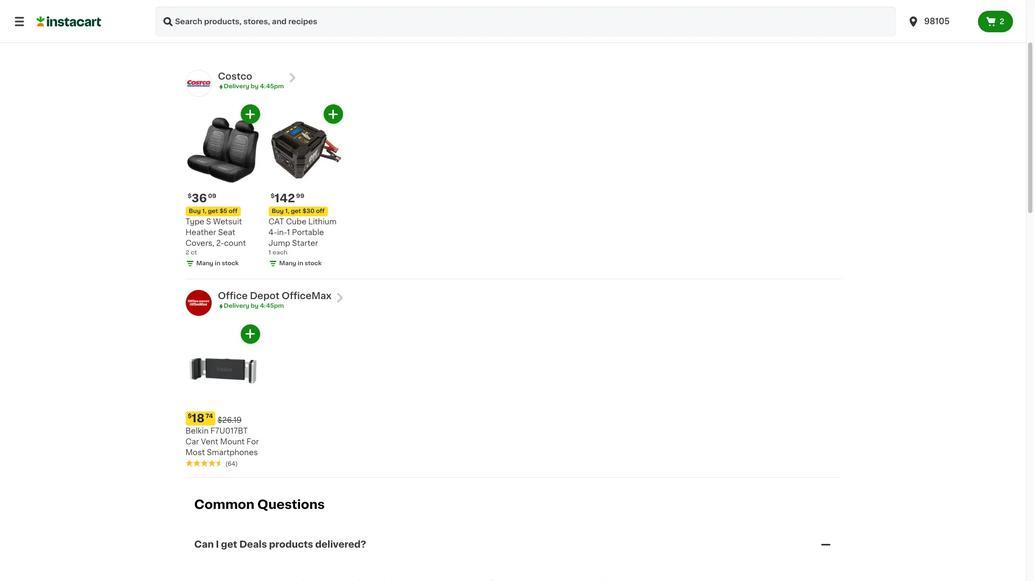 Task type: locate. For each thing, give the bounding box(es) containing it.
vent
[[201, 438, 218, 446]]

by
[[251, 83, 259, 89], [251, 303, 259, 309]]

1 down cube
[[287, 229, 290, 237]]

98105 button
[[907, 6, 972, 37]]

add image
[[326, 108, 340, 121], [243, 328, 257, 341]]

by down the depot
[[251, 303, 259, 309]]

get for 36
[[208, 209, 218, 215]]

by for office depot officemax
[[251, 303, 259, 309]]

0 horizontal spatial &
[[324, 31, 330, 39]]

4:45pm down office depot officemax
[[260, 303, 284, 309]]

school
[[667, 31, 694, 39]]

4:45pm for costco
[[260, 83, 284, 89]]

1 vertical spatial 1
[[268, 250, 271, 256]]

2 stock from the left
[[305, 261, 322, 267]]

most
[[186, 449, 205, 457]]

98105 button
[[900, 6, 978, 37]]

09
[[208, 194, 216, 199]]

3 & from the left
[[491, 31, 497, 39]]

item carousel region containing 36
[[170, 105, 840, 275]]

1,
[[202, 209, 206, 215], [285, 209, 289, 215]]

stock down 'starter'
[[305, 261, 322, 267]]

2 many from the left
[[279, 261, 296, 267]]

1 many in stock from the left
[[196, 261, 239, 267]]

off
[[229, 209, 238, 215], [316, 209, 325, 215]]

off up lithium
[[316, 209, 325, 215]]

add image
[[243, 108, 257, 121]]

2 many in stock from the left
[[279, 261, 322, 267]]

buy up the cat
[[272, 209, 284, 215]]

2 delivery by 4:45pm from the top
[[224, 303, 284, 309]]

1 vertical spatial delivery
[[224, 303, 249, 309]]

many down each
[[279, 261, 296, 267]]

office depot officemax
[[218, 292, 331, 301]]

1 & from the left
[[324, 31, 330, 39]]

18
[[192, 413, 205, 424]]

1 horizontal spatial stock
[[305, 261, 322, 267]]

item carousel region
[[170, 105, 840, 275], [170, 325, 840, 473]]

1 left each
[[268, 250, 271, 256]]

auto link
[[558, 29, 592, 41]]

1 horizontal spatial get
[[221, 540, 237, 549]]

in down 'starter'
[[298, 261, 303, 267]]

1 vertical spatial item carousel region
[[170, 325, 840, 473]]

1, down $ 142 99 on the top left of page
[[285, 209, 289, 215]]

get right i
[[221, 540, 237, 549]]

2
[[1000, 18, 1004, 25], [186, 250, 189, 256]]

off for 36
[[229, 209, 238, 215]]

1 off from the left
[[229, 209, 238, 215]]

2 & from the left
[[394, 31, 400, 39]]

74
[[206, 413, 213, 419]]

by down costco
[[251, 83, 259, 89]]

outdoors
[[402, 31, 439, 39]]

1 delivery by 4:45pm from the top
[[224, 83, 284, 89]]

buy
[[189, 209, 201, 215], [272, 209, 284, 215]]

★★★★★
[[186, 460, 223, 467], [186, 460, 223, 467]]

many for 142
[[279, 261, 296, 267]]

1 horizontal spatial 2
[[1000, 18, 1004, 25]]

0 vertical spatial add image
[[326, 108, 340, 121]]

i
[[216, 540, 219, 549]]

0 vertical spatial by
[[251, 83, 259, 89]]

(64)
[[225, 461, 238, 467]]

stock for 142
[[305, 261, 322, 267]]

0 horizontal spatial stock
[[222, 261, 239, 267]]

stock for 36
[[222, 261, 239, 267]]

1 vertical spatial 2
[[186, 250, 189, 256]]

2 horizontal spatial &
[[491, 31, 497, 39]]

1, for 142
[[285, 209, 289, 215]]

item carousel region containing 18
[[170, 325, 840, 473]]

1 horizontal spatial many
[[279, 261, 296, 267]]

1 4:45pm from the top
[[260, 83, 284, 89]]

product group
[[186, 105, 260, 268], [268, 105, 343, 268], [186, 325, 260, 469]]

0 horizontal spatial off
[[229, 209, 238, 215]]

& right sports
[[394, 31, 400, 39]]

stock
[[222, 261, 239, 267], [305, 261, 322, 267]]

2 horizontal spatial get
[[291, 209, 301, 215]]

in down 2-
[[215, 261, 220, 267]]

0 horizontal spatial 2
[[186, 250, 189, 256]]

belkin
[[186, 427, 209, 435]]

0 horizontal spatial add image
[[243, 328, 257, 341]]

seat
[[218, 229, 235, 237]]

product group containing 142
[[268, 105, 343, 268]]

1 vertical spatial by
[[251, 303, 259, 309]]

&
[[324, 31, 330, 39], [394, 31, 400, 39], [491, 31, 497, 39]]

1 many from the left
[[196, 261, 213, 267]]

can i get deals products delivered?
[[194, 540, 366, 549]]

stock down count
[[222, 261, 239, 267]]

get
[[208, 209, 218, 215], [291, 209, 301, 215], [221, 540, 237, 549]]

1 1, from the left
[[202, 209, 206, 215]]

$ inside $ 18 74 $26.19 belkin f7u017bt car vent mount for most smartphones
[[188, 413, 192, 419]]

delivery down office
[[224, 303, 249, 309]]

2 in from the left
[[298, 261, 303, 267]]

get inside "dropdown button"
[[221, 540, 237, 549]]

2 by from the top
[[251, 303, 259, 309]]

count
[[224, 240, 246, 247]]

get up cube
[[291, 209, 301, 215]]

$ inside $ 36 09
[[188, 194, 192, 199]]

4:45pm down floral,
[[260, 83, 284, 89]]

off right $5
[[229, 209, 238, 215]]

buy 1, get $5 off
[[189, 209, 238, 215]]

2 buy from the left
[[272, 209, 284, 215]]

$ inside $ 142 99
[[271, 194, 275, 199]]

2 1, from the left
[[285, 209, 289, 215]]

99
[[296, 194, 304, 199]]

lithium
[[308, 218, 337, 226]]

item carousel region for office depot officemax
[[170, 325, 840, 473]]

many in stock
[[196, 261, 239, 267], [279, 261, 322, 267]]

0 vertical spatial item carousel region
[[170, 105, 840, 275]]

0 horizontal spatial get
[[208, 209, 218, 215]]

$18.74 original price: $26.19 element
[[186, 412, 260, 426]]

questions
[[257, 499, 325, 511]]

sports & outdoors link
[[359, 29, 447, 41]]

1, up s
[[202, 209, 206, 215]]

0 horizontal spatial buy
[[189, 209, 201, 215]]

& inside 'link'
[[491, 31, 497, 39]]

1 vertical spatial add image
[[243, 328, 257, 341]]

1 by from the top
[[251, 83, 259, 89]]

in-
[[277, 229, 287, 237]]

delivery for office depot officemax
[[224, 303, 249, 309]]

get left $5
[[208, 209, 218, 215]]

1 horizontal spatial many in stock
[[279, 261, 322, 267]]

covers,
[[186, 240, 214, 247]]

2 off from the left
[[316, 209, 325, 215]]

delivery down costco
[[224, 83, 249, 89]]

0 vertical spatial 2
[[1000, 18, 1004, 25]]

1 horizontal spatial in
[[298, 261, 303, 267]]

0 vertical spatial delivery by 4:45pm
[[224, 83, 284, 89]]

1
[[287, 229, 290, 237], [268, 250, 271, 256]]

$ 142 99
[[271, 193, 304, 204]]

$ 18 74 $26.19 belkin f7u017bt car vent mount for most smartphones
[[186, 413, 259, 457]]

item carousel region for costco
[[170, 105, 840, 275]]

1 item carousel region from the top
[[170, 105, 840, 275]]

0 horizontal spatial many
[[196, 261, 213, 267]]

$30
[[302, 209, 314, 215]]

in
[[215, 261, 220, 267], [298, 261, 303, 267]]

& right the apparel
[[491, 31, 497, 39]]

mount
[[220, 438, 245, 446]]

many in stock down 2-
[[196, 261, 239, 267]]

$ for 142
[[271, 194, 275, 199]]

2 item carousel region from the top
[[170, 325, 840, 473]]

2 button
[[978, 11, 1013, 32]]

1 horizontal spatial buy
[[272, 209, 284, 215]]

1 horizontal spatial &
[[394, 31, 400, 39]]

many down ct
[[196, 261, 213, 267]]

1 buy from the left
[[189, 209, 201, 215]]

1 horizontal spatial 1
[[287, 229, 290, 237]]

delivery
[[224, 83, 249, 89], [224, 303, 249, 309]]

0 horizontal spatial 1,
[[202, 209, 206, 215]]

delivery by 4:45pm for office depot officemax
[[224, 303, 284, 309]]

2 4:45pm from the top
[[260, 303, 284, 309]]

0 vertical spatial 4:45pm
[[260, 83, 284, 89]]

for
[[247, 438, 259, 446]]

$26.19
[[217, 417, 242, 424]]

0 horizontal spatial in
[[215, 261, 220, 267]]

1 vertical spatial 4:45pm
[[260, 303, 284, 309]]

floral, party, & gift link
[[266, 29, 354, 41]]

deals
[[239, 540, 267, 549]]

product group containing 36
[[186, 105, 260, 268]]

starter
[[292, 240, 318, 247]]

$ left 09 on the top
[[188, 194, 192, 199]]

delivery by 4:45pm down the depot
[[224, 303, 284, 309]]

many in stock for 36
[[196, 261, 239, 267]]

0 vertical spatial delivery
[[224, 83, 249, 89]]

1 stock from the left
[[222, 261, 239, 267]]

2 delivery from the top
[[224, 303, 249, 309]]

buy up type
[[189, 209, 201, 215]]

ct
[[191, 250, 197, 256]]

delivery by 4:45pm for costco
[[224, 83, 284, 89]]

1 horizontal spatial 1,
[[285, 209, 289, 215]]

delivery by 4:45pm
[[224, 83, 284, 89], [224, 303, 284, 309]]

98105
[[924, 17, 950, 25]]

4:45pm
[[260, 83, 284, 89], [260, 303, 284, 309]]

$5
[[220, 209, 227, 215]]

& left the gift
[[324, 31, 330, 39]]

1 delivery from the top
[[224, 83, 249, 89]]

$ up the cat
[[271, 194, 275, 199]]

can i get deals products delivered? button
[[194, 525, 832, 564]]

None search field
[[155, 6, 896, 37]]

0 horizontal spatial many in stock
[[196, 261, 239, 267]]

1 vertical spatial delivery by 4:45pm
[[224, 303, 284, 309]]

$ up belkin
[[188, 413, 192, 419]]

1 horizontal spatial add image
[[326, 108, 340, 121]]

1 horizontal spatial off
[[316, 209, 325, 215]]

many in stock down 'starter'
[[279, 261, 322, 267]]

delivery by 4:45pm down costco
[[224, 83, 284, 89]]

1 in from the left
[[215, 261, 220, 267]]

wetsuit
[[213, 218, 242, 226]]

2-
[[216, 240, 224, 247]]

many
[[196, 261, 213, 267], [279, 261, 296, 267]]



Task type: describe. For each thing, give the bounding box(es) containing it.
party,
[[299, 31, 322, 39]]

costco
[[218, 72, 252, 81]]

can
[[194, 540, 214, 549]]

by for costco
[[251, 83, 259, 89]]

& for sports & outdoors
[[394, 31, 400, 39]]

depot
[[250, 292, 279, 301]]

school supplies
[[667, 31, 730, 39]]

& for apparel & accessories
[[491, 31, 497, 39]]

buy 1, get $30 off
[[272, 209, 325, 215]]

4-
[[268, 229, 277, 237]]

cat
[[268, 218, 284, 226]]

smartphones
[[207, 449, 258, 457]]

get for 142
[[291, 209, 301, 215]]

delivery for costco
[[224, 83, 249, 89]]

apparel
[[459, 31, 489, 39]]

many in stock for 142
[[279, 261, 322, 267]]

product group containing 18
[[186, 325, 260, 469]]

supplies
[[696, 31, 730, 39]]

buy for 142
[[272, 209, 284, 215]]

many for 36
[[196, 261, 213, 267]]

add image for 142
[[326, 108, 340, 121]]

car
[[186, 438, 199, 446]]

portable
[[292, 229, 324, 237]]

cat cube lithium 4-in-1 portable jump starter 1 each
[[268, 218, 337, 256]]

common
[[194, 499, 254, 511]]

sports
[[366, 31, 392, 39]]

36
[[192, 193, 207, 204]]

2 inside button
[[1000, 18, 1004, 25]]

all
[[195, 31, 205, 39]]

office
[[218, 292, 248, 301]]

1, for 36
[[202, 209, 206, 215]]

costco image
[[186, 71, 211, 96]]

jump
[[268, 240, 290, 247]]

school supplies link
[[660, 29, 737, 41]]

s
[[206, 218, 211, 226]]

each
[[272, 250, 287, 256]]

floral, party, & gift
[[273, 31, 347, 39]]

0 horizontal spatial 1
[[268, 250, 271, 256]]

off for 142
[[316, 209, 325, 215]]

$ 36 09
[[188, 193, 216, 204]]

apparel & accessories link
[[451, 29, 554, 41]]

type s wetsuit heather seat covers, 2-count 2 ct
[[186, 218, 246, 256]]

142
[[275, 193, 295, 204]]

office depot officemax image
[[186, 290, 211, 316]]

in for 36
[[215, 261, 220, 267]]

Search field
[[155, 6, 896, 37]]

officemax
[[282, 292, 331, 301]]

accessories
[[499, 31, 547, 39]]

apparel & accessories
[[459, 31, 547, 39]]

$ for 18
[[188, 413, 192, 419]]

sports & outdoors
[[366, 31, 439, 39]]

$ for 36
[[188, 194, 192, 199]]

buy for 36
[[189, 209, 201, 215]]

all link
[[188, 29, 213, 41]]

floral,
[[273, 31, 297, 39]]

common questions
[[194, 499, 325, 511]]

delivered?
[[315, 540, 366, 549]]

in for 142
[[298, 261, 303, 267]]

type
[[186, 218, 204, 226]]

electronics
[[604, 31, 648, 39]]

alcohol
[[224, 31, 254, 39]]

instacart logo image
[[37, 15, 101, 28]]

f7u017bt
[[210, 427, 248, 435]]

electronics link
[[596, 29, 655, 41]]

0 vertical spatial 1
[[287, 229, 290, 237]]

alcohol link
[[217, 29, 261, 41]]

4:45pm for office depot officemax
[[260, 303, 284, 309]]

2 inside type s wetsuit heather seat covers, 2-count 2 ct
[[186, 250, 189, 256]]

auto
[[566, 31, 584, 39]]

heather
[[186, 229, 216, 237]]

add image for 18
[[243, 328, 257, 341]]

gift
[[332, 31, 347, 39]]

products
[[269, 540, 313, 549]]

cube
[[286, 218, 306, 226]]



Task type: vqa. For each thing, say whether or not it's contained in the screenshot.
get to the middle
yes



